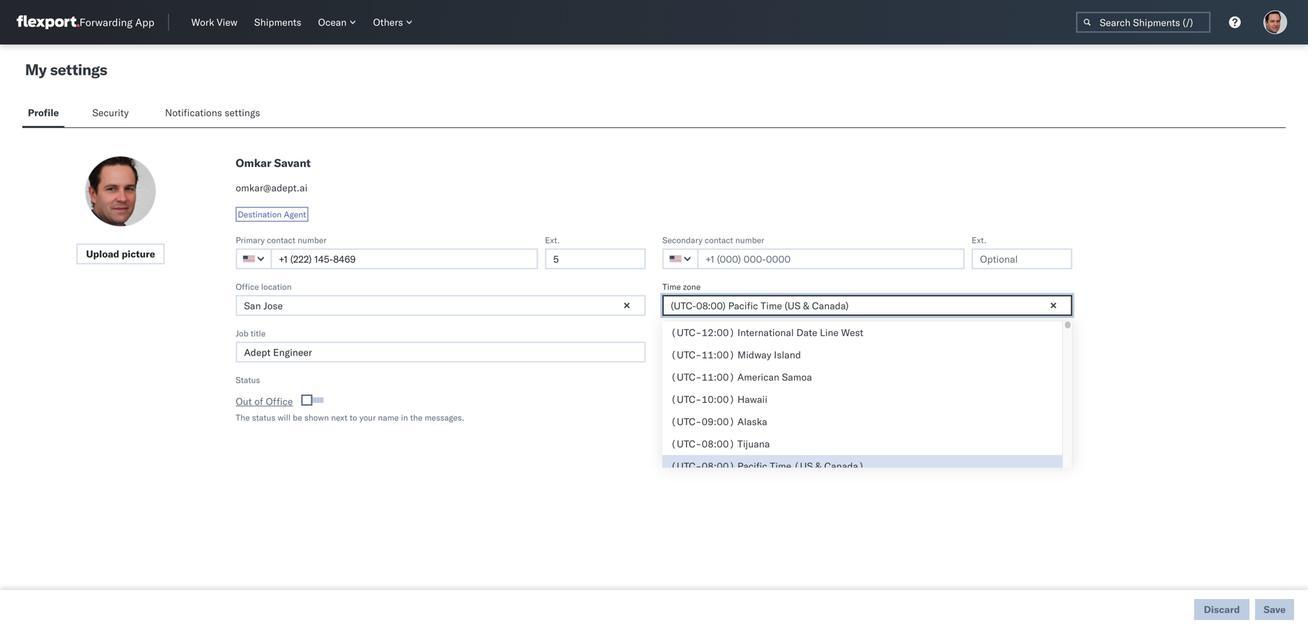 Task type: locate. For each thing, give the bounding box(es) containing it.
my settings
[[25, 60, 107, 79]]

0 horizontal spatial settings
[[50, 60, 107, 79]]

notifications settings button
[[159, 100, 272, 127]]

1 horizontal spatial number
[[735, 235, 764, 246]]

+1 (000) 000-0000 telephone field
[[270, 249, 538, 270], [697, 249, 965, 270]]

office
[[236, 282, 259, 292], [266, 396, 293, 408]]

0 horizontal spatial optional telephone field
[[545, 249, 646, 270]]

11:00) for american
[[702, 371, 735, 383]]

1 horizontal spatial ext.
[[972, 235, 987, 246]]

list box containing (utc-12:00) international date line west
[[662, 322, 1062, 630]]

(utc- up 10:00)
[[671, 371, 702, 383]]

(utc-10:00) hawaii
[[671, 394, 767, 406]]

1 (utc- from the top
[[671, 327, 702, 339]]

upload picture button
[[76, 244, 165, 265]]

office up "will"
[[266, 396, 293, 408]]

shipments link
[[249, 13, 307, 31]]

shown
[[304, 413, 329, 423]]

job
[[236, 328, 248, 339]]

time
[[662, 282, 681, 292], [770, 460, 791, 473]]

1 optional telephone field from the left
[[545, 249, 646, 270]]

+1 (000) 000-0000 telephone field up (utc-08:00) pacific time (us & canada) text field
[[697, 249, 965, 270]]

08:00)
[[702, 438, 735, 450], [702, 460, 735, 473]]

number right secondary
[[735, 235, 764, 246]]

security button
[[87, 100, 137, 127]]

2 number from the left
[[735, 235, 764, 246]]

(utc-
[[671, 327, 702, 339], [671, 349, 702, 361], [671, 371, 702, 383], [671, 394, 702, 406], [671, 416, 702, 428], [671, 438, 702, 450], [671, 460, 702, 473]]

number down agent
[[298, 235, 327, 246]]

+1 (000) 000-0000 telephone field up "san jose" text box
[[270, 249, 538, 270]]

(utc- for (utc-08:00) pacific time (us & canada)
[[671, 460, 702, 473]]

view
[[217, 16, 238, 28]]

contact down the destination agent
[[267, 235, 295, 246]]

will
[[278, 413, 291, 423]]

(utc- down time zone
[[671, 327, 702, 339]]

0 vertical spatial 11:00)
[[702, 349, 735, 361]]

2 optional telephone field from the left
[[972, 249, 1072, 270]]

1 horizontal spatial office
[[266, 396, 293, 408]]

forwarding
[[79, 16, 133, 29]]

settings for my settings
[[50, 60, 107, 79]]

time zone
[[662, 282, 701, 292]]

next
[[331, 413, 347, 423]]

1 +1 (000) 000-0000 telephone field from the left
[[270, 249, 538, 270]]

united states text field for secondary
[[662, 249, 699, 270]]

agent
[[284, 209, 306, 220]]

(utc- up 09:00)
[[671, 394, 702, 406]]

(utc-08:00) tijuana
[[671, 438, 770, 450]]

1 vertical spatial 08:00)
[[702, 460, 735, 473]]

others button
[[368, 13, 418, 31]]

1 horizontal spatial +1 (000) 000-0000 telephone field
[[697, 249, 965, 270]]

office left location
[[236, 282, 259, 292]]

1 11:00) from the top
[[702, 349, 735, 361]]

10:00)
[[702, 394, 735, 406]]

11:00) down 12:00)
[[702, 349, 735, 361]]

(utc- down 09:00)
[[671, 438, 702, 450]]

number for secondary contact number
[[735, 235, 764, 246]]

work view link
[[186, 13, 243, 31]]

1 united states text field from the left
[[236, 249, 272, 270]]

forwarding app link
[[17, 15, 154, 29]]

(utc- for (utc-09:00) alaska
[[671, 416, 702, 428]]

2 +1 (000) 000-0000 telephone field from the left
[[697, 249, 965, 270]]

omkar@adept.ai
[[236, 182, 307, 194]]

settings inside button
[[225, 107, 260, 119]]

Optional telephone field
[[545, 249, 646, 270], [972, 249, 1072, 270]]

destination
[[238, 209, 282, 220]]

1 contact from the left
[[267, 235, 295, 246]]

contact
[[267, 235, 295, 246], [705, 235, 733, 246]]

+1 (000) 000-0000 telephone field for secondary contact number
[[697, 249, 965, 270]]

in
[[401, 413, 408, 423]]

midway
[[737, 349, 771, 361]]

0 vertical spatial time
[[662, 282, 681, 292]]

out
[[236, 396, 252, 408]]

5 (utc- from the top
[[671, 416, 702, 428]]

profile
[[28, 107, 59, 119]]

primary contact number
[[236, 235, 327, 246]]

(utc- for (utc-12:00) international date line west
[[671, 327, 702, 339]]

(utc- down 10:00)
[[671, 416, 702, 428]]

picture
[[122, 248, 155, 260]]

1 ext. from the left
[[545, 235, 560, 246]]

out of office
[[236, 396, 293, 408]]

location
[[261, 282, 292, 292]]

status
[[236, 375, 260, 386]]

(us
[[794, 460, 813, 473]]

11:00) up 10:00)
[[702, 371, 735, 383]]

others
[[373, 16, 403, 28]]

1 horizontal spatial optional telephone field
[[972, 249, 1072, 270]]

ext. for secondary contact number
[[972, 235, 987, 246]]

San Jose text field
[[236, 295, 646, 316]]

2 08:00) from the top
[[702, 460, 735, 473]]

(utc-12:00) international date line west
[[671, 327, 863, 339]]

time left zone
[[662, 282, 681, 292]]

2 11:00) from the top
[[702, 371, 735, 383]]

0 horizontal spatial contact
[[267, 235, 295, 246]]

2 (utc- from the top
[[671, 349, 702, 361]]

2 contact from the left
[[705, 235, 733, 246]]

1 horizontal spatial united states text field
[[662, 249, 699, 270]]

international
[[737, 327, 794, 339]]

settings right my
[[50, 60, 107, 79]]

(utc- down 12:00)
[[671, 349, 702, 361]]

(utc- for (utc-11:00) american samoa
[[671, 371, 702, 383]]

destination agent
[[238, 209, 306, 220]]

number
[[298, 235, 327, 246], [735, 235, 764, 246]]

0 vertical spatial 08:00)
[[702, 438, 735, 450]]

1 horizontal spatial contact
[[705, 235, 733, 246]]

profile button
[[22, 100, 65, 127]]

united states text field for primary
[[236, 249, 272, 270]]

2 ext. from the left
[[972, 235, 987, 246]]

11:00)
[[702, 349, 735, 361], [702, 371, 735, 383]]

Search Shipments (/) text field
[[1076, 12, 1211, 33]]

(utc- down (utc-08:00) tijuana
[[671, 460, 702, 473]]

6 (utc- from the top
[[671, 438, 702, 450]]

United States text field
[[236, 249, 272, 270], [662, 249, 699, 270]]

time left (us
[[770, 460, 791, 473]]

1 horizontal spatial time
[[770, 460, 791, 473]]

optional telephone field for primary contact number
[[545, 249, 646, 270]]

job title
[[236, 328, 266, 339]]

1 vertical spatial time
[[770, 460, 791, 473]]

name
[[378, 413, 399, 423]]

0 horizontal spatial time
[[662, 282, 681, 292]]

office location
[[236, 282, 292, 292]]

0 vertical spatial office
[[236, 282, 259, 292]]

messages.
[[425, 413, 464, 423]]

08:00) down (utc-08:00) tijuana
[[702, 460, 735, 473]]

0 vertical spatial settings
[[50, 60, 107, 79]]

samoa
[[782, 371, 812, 383]]

settings
[[50, 60, 107, 79], [225, 107, 260, 119]]

None checkbox
[[304, 398, 323, 403]]

0 horizontal spatial ext.
[[545, 235, 560, 246]]

united states text field down secondary
[[662, 249, 699, 270]]

ext.
[[545, 235, 560, 246], [972, 235, 987, 246]]

line
[[820, 327, 839, 339]]

shipments
[[254, 16, 301, 28]]

7 (utc- from the top
[[671, 460, 702, 473]]

0 horizontal spatial +1 (000) 000-0000 telephone field
[[270, 249, 538, 270]]

4 (utc- from the top
[[671, 394, 702, 406]]

title
[[251, 328, 266, 339]]

omkar savant
[[236, 156, 311, 170]]

0 horizontal spatial number
[[298, 235, 327, 246]]

08:00) down 09:00)
[[702, 438, 735, 450]]

settings right the notifications at the left top of page
[[225, 107, 260, 119]]

1 number from the left
[[298, 235, 327, 246]]

1 vertical spatial settings
[[225, 107, 260, 119]]

united states text field down primary
[[236, 249, 272, 270]]

optional telephone field for secondary contact number
[[972, 249, 1072, 270]]

contact right secondary
[[705, 235, 733, 246]]

1 08:00) from the top
[[702, 438, 735, 450]]

3 (utc- from the top
[[671, 371, 702, 383]]

ocean
[[318, 16, 347, 28]]

of
[[254, 396, 263, 408]]

1 horizontal spatial settings
[[225, 107, 260, 119]]

2 united states text field from the left
[[662, 249, 699, 270]]

08:00) for pacific
[[702, 460, 735, 473]]

1 vertical spatial 11:00)
[[702, 371, 735, 383]]

0 horizontal spatial united states text field
[[236, 249, 272, 270]]

0 horizontal spatial office
[[236, 282, 259, 292]]

american
[[737, 371, 779, 383]]

to
[[350, 413, 357, 423]]

list box
[[662, 322, 1062, 630]]



Task type: vqa. For each thing, say whether or not it's contained in the screenshot.
samoa
yes



Task type: describe. For each thing, give the bounding box(es) containing it.
(utc- for (utc-11:00) midway island
[[671, 349, 702, 361]]

canada)
[[824, 460, 864, 473]]

secondary contact number
[[662, 235, 764, 246]]

(utc-11:00) midway island
[[671, 349, 801, 361]]

work view
[[191, 16, 238, 28]]

contact for secondary
[[705, 235, 733, 246]]

time inside list box
[[770, 460, 791, 473]]

work
[[191, 16, 214, 28]]

app
[[135, 16, 154, 29]]

pacific
[[737, 460, 767, 473]]

upload
[[86, 248, 119, 260]]

be
[[293, 413, 302, 423]]

upload picture
[[86, 248, 155, 260]]

the
[[410, 413, 422, 423]]

west
[[841, 327, 863, 339]]

secondary
[[662, 235, 703, 246]]

(utc-09:00) alaska
[[671, 416, 767, 428]]

alaska
[[737, 416, 767, 428]]

ext. for primary contact number
[[545, 235, 560, 246]]

settings for notifications settings
[[225, 107, 260, 119]]

(utc-08:00) pacific time (us & canada)
[[671, 460, 864, 473]]

12:00)
[[702, 327, 735, 339]]

notifications settings
[[165, 107, 260, 119]]

contact for primary
[[267, 235, 295, 246]]

(UTC-08:00) Pacific Time (US & Canada) text field
[[662, 295, 1072, 316]]

ocean button
[[313, 13, 362, 31]]

(utc-11:00) american samoa
[[671, 371, 812, 383]]

primary
[[236, 235, 265, 246]]

forwarding app
[[79, 16, 154, 29]]

1 vertical spatial office
[[266, 396, 293, 408]]

flexport. image
[[17, 15, 79, 29]]

your
[[359, 413, 376, 423]]

notifications
[[165, 107, 222, 119]]

08:00) for tijuana
[[702, 438, 735, 450]]

(utc- for (utc-08:00) tijuana
[[671, 438, 702, 450]]

number for primary contact number
[[298, 235, 327, 246]]

date
[[796, 327, 817, 339]]

09:00)
[[702, 416, 735, 428]]

&
[[815, 460, 822, 473]]

island
[[774, 349, 801, 361]]

(utc- for (utc-10:00) hawaii
[[671, 394, 702, 406]]

+1 (000) 000-0000 telephone field for primary contact number
[[270, 249, 538, 270]]

omkar
[[236, 156, 271, 170]]

status
[[252, 413, 275, 423]]

zone
[[683, 282, 701, 292]]

the status will be shown next to your name in the messages.
[[236, 413, 464, 423]]

security
[[92, 107, 129, 119]]

savant
[[274, 156, 311, 170]]

my
[[25, 60, 47, 79]]

the
[[236, 413, 250, 423]]

hawaii
[[737, 394, 767, 406]]

tijuana
[[737, 438, 770, 450]]

Job title text field
[[236, 342, 646, 363]]

11:00) for midway
[[702, 349, 735, 361]]



